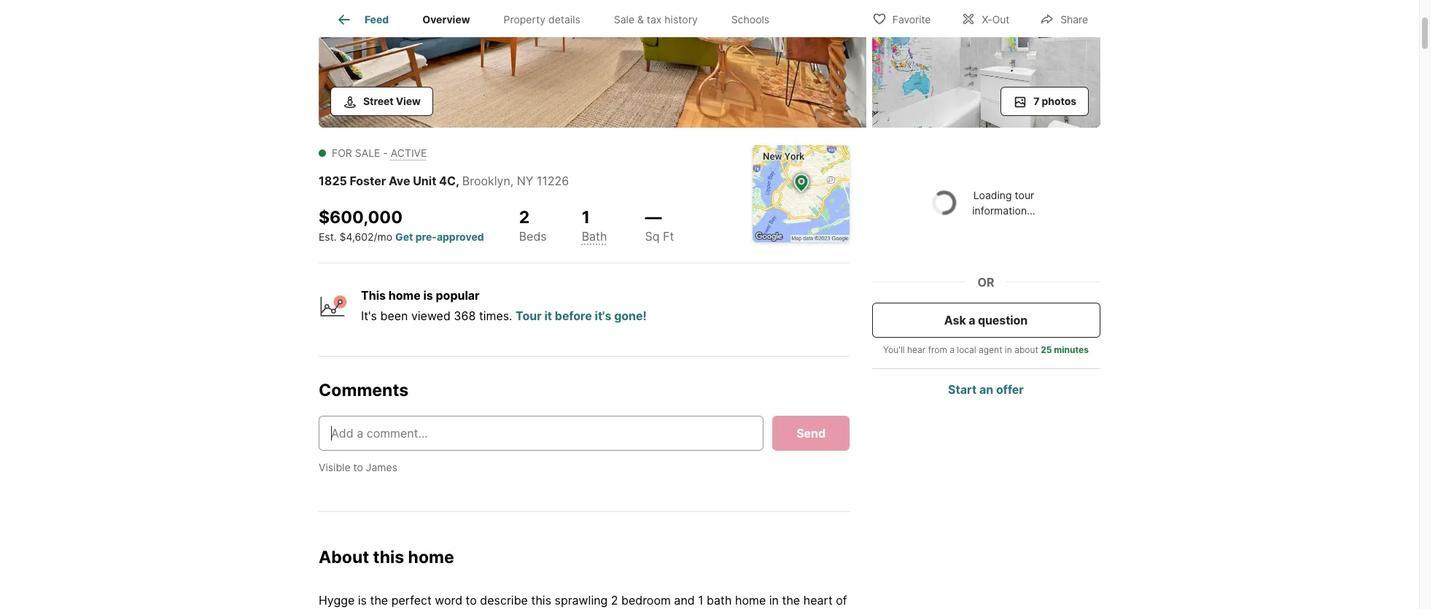 Task type: vqa. For each thing, say whether or not it's contained in the screenshot.
serves
no



Task type: locate. For each thing, give the bounding box(es) containing it.
feed
[[365, 13, 389, 26]]

0 horizontal spatial 2
[[519, 207, 530, 227]]

in right agent
[[1006, 344, 1013, 355]]

1 horizontal spatial ,
[[511, 173, 514, 188]]

1 horizontal spatial this
[[531, 593, 552, 608]]

1 horizontal spatial 2
[[611, 593, 618, 608]]

you'll hear from a local agent in about 25 minutes
[[884, 344, 1090, 355]]

tab list containing feed
[[319, 0, 798, 37]]

the left heart
[[782, 593, 800, 608]]

favorite button
[[860, 3, 944, 33]]

foster
[[350, 173, 386, 188]]

property
[[504, 13, 546, 26]]

share
[[1061, 13, 1089, 25]]

1 vertical spatial home
[[408, 547, 454, 568]]

Add a comment... text field
[[331, 425, 752, 442]]

send button
[[773, 416, 850, 451]]

x-out button
[[949, 3, 1022, 33]]

$600,000 est. $4,602 /mo get pre-approved
[[319, 207, 484, 243]]

active
[[391, 146, 427, 159]]

heart
[[804, 593, 833, 608]]

,
[[456, 173, 460, 188], [511, 173, 514, 188]]

this right describe
[[531, 593, 552, 608]]

visible
[[319, 461, 351, 473]]

to left james at the bottom of page
[[353, 461, 363, 473]]

unit
[[413, 173, 437, 188]]

0 horizontal spatial the
[[370, 593, 388, 608]]

in left heart
[[769, 593, 779, 608]]

sale & tax history tab
[[597, 2, 715, 37]]

to right word
[[466, 593, 477, 608]]

tour it before it's gone! link
[[516, 309, 647, 323]]

is up viewed
[[423, 288, 433, 303]]

1 vertical spatial a
[[950, 344, 955, 355]]

0 vertical spatial this
[[373, 547, 404, 568]]

loading
[[974, 189, 1012, 202]]

ave
[[389, 173, 410, 188]]

0 vertical spatial 1
[[582, 207, 590, 227]]

1 vertical spatial 2
[[611, 593, 618, 608]]

0 horizontal spatial 1
[[582, 207, 590, 227]]

11226
[[537, 173, 569, 188]]

0 vertical spatial is
[[423, 288, 433, 303]]

1 horizontal spatial the
[[782, 593, 800, 608]]

ft
[[663, 229, 674, 244]]

1 bath
[[582, 207, 607, 244]]

in
[[1006, 344, 1013, 355], [769, 593, 779, 608]]

1 inside the hygge is the perfect word to describe this sprawling 2 bedroom and 1 bath home in the heart of
[[698, 593, 704, 608]]

local
[[958, 344, 977, 355]]

property details tab
[[487, 2, 597, 37]]

0 horizontal spatial 1825 foster ave unit 4c, brooklyn, ny 11226 image
[[319, 0, 867, 127]]

0 horizontal spatial this
[[373, 547, 404, 568]]

2
[[519, 207, 530, 227], [611, 593, 618, 608]]

1 horizontal spatial is
[[423, 288, 433, 303]]

ask
[[945, 313, 967, 327]]

bedroom
[[622, 593, 671, 608]]

in inside the hygge is the perfect word to describe this sprawling 2 bedroom and 1 bath home in the heart of
[[769, 593, 779, 608]]

start an offer
[[949, 382, 1025, 397]]

0 vertical spatial a
[[969, 313, 976, 327]]

perfect
[[392, 593, 432, 608]]

0 vertical spatial to
[[353, 461, 363, 473]]

1 vertical spatial this
[[531, 593, 552, 608]]

is
[[423, 288, 433, 303], [358, 593, 367, 608]]

schools
[[732, 13, 770, 26]]

1 horizontal spatial to
[[466, 593, 477, 608]]

is inside "this home is popular it's been viewed 368 times. tour it before it's gone!"
[[423, 288, 433, 303]]

2 , from the left
[[511, 173, 514, 188]]

bath
[[707, 593, 732, 608]]

minutes
[[1055, 344, 1090, 355]]

2 up beds at top
[[519, 207, 530, 227]]

tax
[[647, 13, 662, 26]]

1 the from the left
[[370, 593, 388, 608]]

a
[[969, 313, 976, 327], [950, 344, 955, 355]]

1 vertical spatial is
[[358, 593, 367, 608]]

start an offer link
[[949, 382, 1025, 397]]

1 horizontal spatial 1825 foster ave unit 4c, brooklyn, ny 11226 image
[[873, 0, 1101, 127]]

this
[[373, 547, 404, 568], [531, 593, 552, 608]]

, left the ny
[[511, 173, 514, 188]]

0 vertical spatial home
[[389, 288, 421, 303]]

1 vertical spatial in
[[769, 593, 779, 608]]

0 vertical spatial 2
[[519, 207, 530, 227]]

feed link
[[336, 11, 389, 28]]

approved
[[437, 231, 484, 243]]

1 horizontal spatial 1
[[698, 593, 704, 608]]

1 vertical spatial to
[[466, 593, 477, 608]]

0 horizontal spatial is
[[358, 593, 367, 608]]

, left brooklyn
[[456, 173, 460, 188]]

1
[[582, 207, 590, 227], [698, 593, 704, 608]]

gone!
[[614, 309, 647, 323]]

home up been
[[389, 288, 421, 303]]

a right ask
[[969, 313, 976, 327]]

out
[[993, 13, 1010, 25]]

-
[[383, 146, 388, 159]]

2 inside the hygge is the perfect word to describe this sprawling 2 bedroom and 1 bath home in the heart of
[[611, 593, 618, 608]]

1825 foster ave unit 4c, brooklyn, ny 11226 image
[[319, 0, 867, 127], [873, 0, 1101, 127]]

this home is popular it's been viewed 368 times. tour it before it's gone!
[[361, 288, 647, 323]]

beds
[[519, 229, 547, 244]]

the left perfect
[[370, 593, 388, 608]]

share button
[[1028, 3, 1101, 33]]

for
[[332, 146, 352, 159]]

1 vertical spatial 1
[[698, 593, 704, 608]]

details
[[549, 13, 581, 26]]

offer
[[997, 382, 1025, 397]]

2 vertical spatial home
[[735, 593, 766, 608]]

0 horizontal spatial in
[[769, 593, 779, 608]]

1 1825 foster ave unit 4c, brooklyn, ny 11226 image from the left
[[319, 0, 867, 127]]

0 horizontal spatial a
[[950, 344, 955, 355]]

sprawling
[[555, 593, 608, 608]]

hygge is the perfect word to describe this sprawling 2 bedroom and 1 bath home in the heart of
[[319, 593, 847, 609]]

home right bath
[[735, 593, 766, 608]]

brooklyn
[[462, 173, 511, 188]]

x-
[[982, 13, 993, 25]]

tab list
[[319, 0, 798, 37]]

loading tour information...
[[973, 189, 1036, 217]]

hear
[[908, 344, 926, 355]]

1 horizontal spatial a
[[969, 313, 976, 327]]

1 inside 1 bath
[[582, 207, 590, 227]]

0 horizontal spatial ,
[[456, 173, 460, 188]]

1 up "bath" link
[[582, 207, 590, 227]]

visible to james
[[319, 461, 398, 473]]

it's
[[595, 309, 612, 323]]

2 left bedroom
[[611, 593, 618, 608]]

sale & tax history
[[614, 13, 698, 26]]

is right hygge
[[358, 593, 367, 608]]

home up word
[[408, 547, 454, 568]]

1 horizontal spatial in
[[1006, 344, 1013, 355]]

1 right and
[[698, 593, 704, 608]]

sale
[[355, 146, 380, 159]]

a right from
[[950, 344, 955, 355]]

about this home
[[319, 547, 454, 568]]

this right the about
[[373, 547, 404, 568]]

the
[[370, 593, 388, 608], [782, 593, 800, 608]]



Task type: describe. For each thing, give the bounding box(es) containing it.
ask a question button
[[873, 302, 1101, 337]]

—
[[645, 207, 662, 227]]

$600,000
[[319, 207, 403, 227]]

and
[[674, 593, 695, 608]]

it
[[545, 309, 552, 323]]

history
[[665, 13, 698, 26]]

2 1825 foster ave unit 4c, brooklyn, ny 11226 image from the left
[[873, 0, 1101, 127]]

ask a question
[[945, 313, 1028, 327]]

sale
[[614, 13, 635, 26]]

overview tab
[[406, 2, 487, 37]]

an
[[980, 382, 994, 397]]

this
[[361, 288, 386, 303]]

home inside "this home is popular it's been viewed 368 times. tour it before it's gone!"
[[389, 288, 421, 303]]

property details
[[504, 13, 581, 26]]

0 horizontal spatial to
[[353, 461, 363, 473]]

&
[[638, 13, 644, 26]]

word
[[435, 593, 463, 608]]

from
[[929, 344, 948, 355]]

been
[[380, 309, 408, 323]]

0 vertical spatial in
[[1006, 344, 1013, 355]]

est.
[[319, 231, 337, 243]]

7 photos button
[[1001, 86, 1089, 116]]

agent
[[979, 344, 1003, 355]]

2 inside 2 beds
[[519, 207, 530, 227]]

you'll
[[884, 344, 905, 355]]

about
[[319, 547, 369, 568]]

to inside the hygge is the perfect word to describe this sprawling 2 bedroom and 1 bath home in the heart of
[[466, 593, 477, 608]]

368
[[454, 309, 476, 323]]

james
[[366, 461, 398, 473]]

map entry image
[[753, 145, 850, 242]]

street view
[[363, 94, 421, 107]]

it's
[[361, 309, 377, 323]]

comments
[[319, 380, 409, 401]]

2 beds
[[519, 207, 547, 244]]

is inside the hygge is the perfect word to describe this sprawling 2 bedroom and 1 bath home in the heart of
[[358, 593, 367, 608]]

x-out
[[982, 13, 1010, 25]]

street view button
[[330, 86, 433, 116]]

times.
[[479, 309, 513, 323]]

tour
[[516, 309, 542, 323]]

about
[[1015, 344, 1039, 355]]

2 the from the left
[[782, 593, 800, 608]]

7
[[1034, 94, 1040, 107]]

loading tour information... status
[[926, 185, 1044, 221]]

start
[[949, 382, 977, 397]]

question
[[979, 313, 1028, 327]]

25
[[1042, 344, 1053, 355]]

pre-
[[416, 231, 437, 243]]

overview
[[423, 13, 470, 26]]

street
[[363, 94, 394, 107]]

this inside the hygge is the perfect word to describe this sprawling 2 bedroom and 1 bath home in the heart of
[[531, 593, 552, 608]]

or
[[978, 275, 995, 289]]

describe
[[480, 593, 528, 608]]

photos
[[1042, 94, 1077, 107]]

get
[[395, 231, 413, 243]]

1825 foster ave unit 4c , brooklyn , ny 11226
[[319, 173, 569, 188]]

schools tab
[[715, 2, 787, 37]]

favorite
[[893, 13, 931, 25]]

send
[[797, 426, 826, 441]]

tour
[[1015, 189, 1035, 202]]

ny
[[517, 173, 534, 188]]

of
[[836, 593, 847, 608]]

bath link
[[582, 229, 607, 244]]

1 , from the left
[[456, 173, 460, 188]]

active link
[[391, 146, 427, 159]]

get pre-approved link
[[395, 231, 484, 243]]

for sale - active
[[332, 146, 427, 159]]

/mo
[[374, 231, 393, 243]]

1825
[[319, 173, 347, 188]]

a inside button
[[969, 313, 976, 327]]

$4,602
[[340, 231, 374, 243]]

view
[[396, 94, 421, 107]]

hygge
[[319, 593, 355, 608]]

7 photos
[[1034, 94, 1077, 107]]

home inside the hygge is the perfect word to describe this sprawling 2 bedroom and 1 bath home in the heart of
[[735, 593, 766, 608]]

viewed
[[411, 309, 451, 323]]

— sq ft
[[645, 207, 674, 244]]

sq
[[645, 229, 660, 244]]

4c
[[439, 173, 456, 188]]

popular
[[436, 288, 480, 303]]



